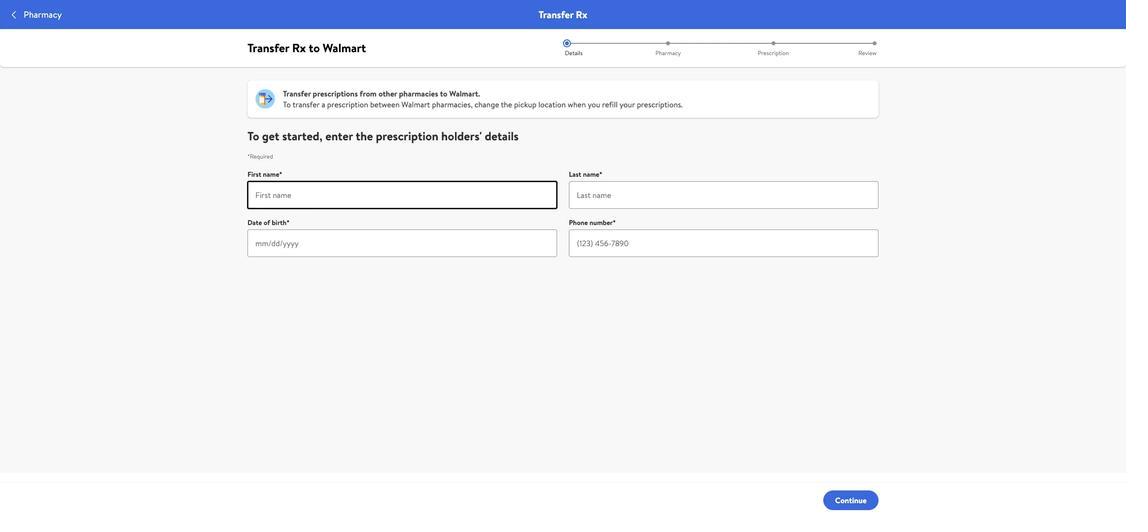 Task type: locate. For each thing, give the bounding box(es) containing it.
0 horizontal spatial walmart
[[323, 39, 366, 56]]

1 horizontal spatial rx
[[576, 8, 587, 21]]

2 vertical spatial transfer
[[283, 88, 311, 99]]

date
[[247, 218, 262, 228]]

you
[[588, 99, 600, 110]]

to inside transfer prescriptions from other pharmacies to walmart. to transfer a prescription between walmart pharmacies, change the pickup location when you refill your prescriptions.
[[440, 88, 447, 99]]

name* right first
[[263, 170, 282, 179]]

last
[[569, 170, 581, 179]]

0 horizontal spatial name*
[[263, 170, 282, 179]]

prescription down between
[[376, 128, 438, 144]]

1 horizontal spatial to
[[283, 99, 291, 110]]

other
[[378, 88, 397, 99]]

location
[[538, 99, 566, 110]]

number*
[[590, 218, 616, 228]]

0 horizontal spatial to
[[309, 39, 320, 56]]

Date of birth* text field
[[247, 230, 557, 257]]

0 horizontal spatial rx
[[292, 39, 306, 56]]

the right enter
[[356, 128, 373, 144]]

review
[[858, 49, 877, 57]]

walmart.
[[449, 88, 480, 99]]

from
[[360, 88, 377, 99]]

last name*
[[569, 170, 602, 179]]

1 name* from the left
[[263, 170, 282, 179]]

details
[[485, 128, 519, 144]]

rx for transfer rx
[[576, 8, 587, 21]]

date of birth*
[[247, 218, 290, 228]]

list
[[563, 39, 879, 57]]

1 vertical spatial prescription
[[376, 128, 438, 144]]

name* right last
[[583, 170, 602, 179]]

transfer
[[539, 8, 573, 21], [247, 39, 289, 56], [283, 88, 311, 99]]

1 vertical spatial walmart
[[401, 99, 430, 110]]

0 vertical spatial the
[[501, 99, 512, 110]]

to left the get
[[247, 128, 259, 144]]

0 horizontal spatial the
[[356, 128, 373, 144]]

0 vertical spatial transfer
[[539, 8, 573, 21]]

walmart up prescriptions
[[323, 39, 366, 56]]

name* for first name*
[[263, 170, 282, 179]]

name* for last name*
[[583, 170, 602, 179]]

2 name* from the left
[[583, 170, 602, 179]]

pharmacy
[[24, 8, 62, 20], [655, 49, 681, 57]]

walmart
[[323, 39, 366, 56], [401, 99, 430, 110]]

first
[[247, 170, 261, 179]]

pharmacies,
[[432, 99, 473, 110]]

prescription
[[327, 99, 368, 110], [376, 128, 438, 144]]

name*
[[263, 170, 282, 179], [583, 170, 602, 179]]

0 horizontal spatial prescription
[[327, 99, 368, 110]]

walmart right other
[[401, 99, 430, 110]]

to get started, enter the prescription holders' details
[[247, 128, 519, 144]]

1 horizontal spatial to
[[440, 88, 447, 99]]

1 vertical spatial to
[[247, 128, 259, 144]]

review list item
[[826, 39, 879, 57]]

1 vertical spatial transfer
[[247, 39, 289, 56]]

Last name* text field
[[569, 181, 879, 209]]

rx
[[576, 8, 587, 21], [292, 39, 306, 56]]

1 vertical spatial pharmacy
[[655, 49, 681, 57]]

0 horizontal spatial pharmacy
[[24, 8, 62, 20]]

to left transfer
[[283, 99, 291, 110]]

prescriptions
[[313, 88, 358, 99]]

0 vertical spatial to
[[283, 99, 291, 110]]

prescription right 'a'
[[327, 99, 368, 110]]

1 vertical spatial rx
[[292, 39, 306, 56]]

0 vertical spatial to
[[309, 39, 320, 56]]

pharmacy list item
[[616, 39, 721, 57]]

1 vertical spatial to
[[440, 88, 447, 99]]

birth*
[[272, 218, 290, 228]]

1 horizontal spatial pharmacy
[[655, 49, 681, 57]]

of
[[264, 218, 270, 228]]

0 vertical spatial prescription
[[327, 99, 368, 110]]

1 horizontal spatial name*
[[583, 170, 602, 179]]

phone number*
[[569, 218, 616, 228]]

to
[[283, 99, 291, 110], [247, 128, 259, 144]]

transfer inside transfer prescriptions from other pharmacies to walmart. to transfer a prescription between walmart pharmacies, change the pickup location when you refill your prescriptions.
[[283, 88, 311, 99]]

the
[[501, 99, 512, 110], [356, 128, 373, 144]]

*required
[[247, 152, 273, 161]]

started,
[[282, 128, 323, 144]]

the inside transfer prescriptions from other pharmacies to walmart. to transfer a prescription between walmart pharmacies, change the pickup location when you refill your prescriptions.
[[501, 99, 512, 110]]

1 horizontal spatial walmart
[[401, 99, 430, 110]]

refill
[[602, 99, 618, 110]]

enter
[[325, 128, 353, 144]]

the left pickup
[[501, 99, 512, 110]]

get
[[262, 128, 279, 144]]

0 vertical spatial rx
[[576, 8, 587, 21]]

prescriptions.
[[637, 99, 683, 110]]

1 vertical spatial the
[[356, 128, 373, 144]]

1 horizontal spatial the
[[501, 99, 512, 110]]

details
[[565, 49, 583, 57]]

to
[[309, 39, 320, 56], [440, 88, 447, 99]]



Task type: describe. For each thing, give the bounding box(es) containing it.
First name* text field
[[247, 181, 557, 209]]

continue
[[835, 495, 867, 506]]

rx for transfer rx to walmart
[[292, 39, 306, 56]]

transfer prescriptions from other pharmacies to walmart. to transfer a prescription between walmart pharmacies, change the pickup location when you refill your prescriptions.
[[283, 88, 683, 110]]

prescription
[[758, 49, 789, 57]]

your
[[620, 99, 635, 110]]

list containing details
[[563, 39, 879, 57]]

when
[[568, 99, 586, 110]]

holders'
[[441, 128, 482, 144]]

change
[[474, 99, 499, 110]]

continue button
[[823, 491, 879, 511]]

0 vertical spatial walmart
[[323, 39, 366, 56]]

details list item
[[563, 39, 616, 57]]

prescription list item
[[721, 39, 826, 57]]

a
[[322, 99, 325, 110]]

0 horizontal spatial to
[[247, 128, 259, 144]]

first name*
[[247, 170, 282, 179]]

transfer rx
[[539, 8, 587, 21]]

transfer for transfer rx to walmart
[[247, 39, 289, 56]]

between
[[370, 99, 400, 110]]

to inside transfer prescriptions from other pharmacies to walmart. to transfer a prescription between walmart pharmacies, change the pickup location when you refill your prescriptions.
[[283, 99, 291, 110]]

1 horizontal spatial prescription
[[376, 128, 438, 144]]

transfer for transfer rx
[[539, 8, 573, 21]]

pharmacy button
[[8, 8, 66, 20]]

Phone number* telephone field
[[569, 230, 879, 257]]

pharmacy inside list item
[[655, 49, 681, 57]]

pharmacies
[[399, 88, 438, 99]]

transfer rx to walmart
[[247, 39, 366, 56]]

0 vertical spatial pharmacy
[[24, 8, 62, 20]]

pickup
[[514, 99, 536, 110]]

walmart inside transfer prescriptions from other pharmacies to walmart. to transfer a prescription between walmart pharmacies, change the pickup location when you refill your prescriptions.
[[401, 99, 430, 110]]

prescription inside transfer prescriptions from other pharmacies to walmart. to transfer a prescription between walmart pharmacies, change the pickup location when you refill your prescriptions.
[[327, 99, 368, 110]]

phone
[[569, 218, 588, 228]]

transfer
[[293, 99, 320, 110]]



Task type: vqa. For each thing, say whether or not it's contained in the screenshot.
PHONE NUMBER* phone field
yes



